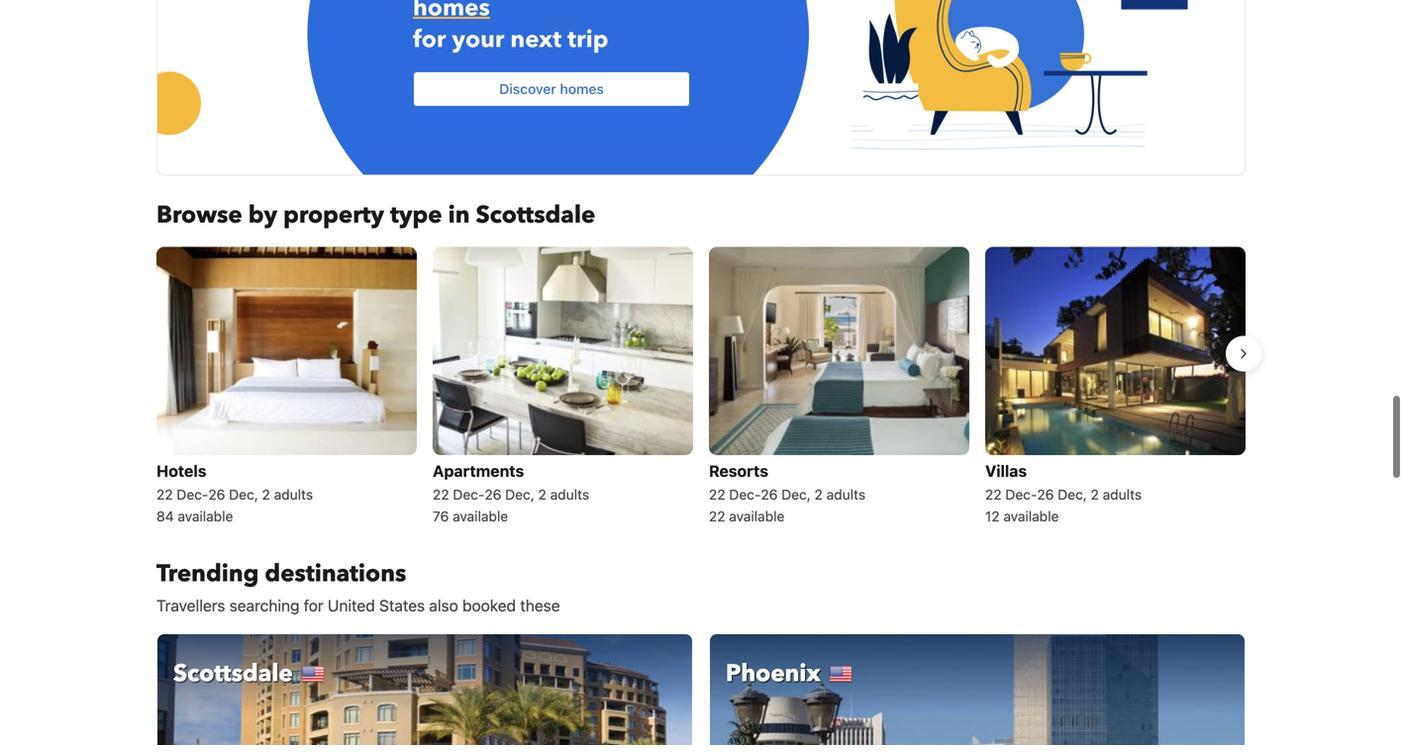 Task type: describe. For each thing, give the bounding box(es) containing it.
scottsdale link
[[156, 634, 693, 746]]

states
[[379, 597, 425, 616]]

12
[[985, 509, 1000, 525]]

22 for resorts
[[709, 487, 725, 503]]

26 for resorts
[[761, 487, 778, 503]]

26 for villas
[[1037, 487, 1054, 503]]

available for resorts
[[729, 509, 785, 525]]

apartments
[[433, 462, 524, 481]]

browse
[[156, 199, 242, 232]]

destinations
[[265, 558, 406, 591]]

available for villas
[[1004, 509, 1059, 525]]

in
[[448, 199, 470, 232]]

available for hotels
[[178, 509, 233, 525]]

united
[[328, 597, 375, 616]]

travellers
[[156, 597, 225, 616]]

22 for villas
[[985, 487, 1002, 503]]

for inside trending destinations travellers searching for united states also booked these
[[304, 597, 324, 616]]

22 for hotels
[[156, 487, 173, 503]]

2 for villas
[[1091, 487, 1099, 503]]

searching
[[229, 597, 300, 616]]

discover
[[499, 81, 556, 97]]

dec- for resorts
[[729, 487, 761, 503]]

homes
[[560, 81, 604, 97]]

villas 22 dec-26 dec, 2 adults 12 available
[[985, 462, 1142, 525]]

by
[[248, 199, 277, 232]]

dec, for hotels
[[229, 487, 258, 503]]

resorts
[[709, 462, 768, 481]]

22 for apartments
[[433, 487, 449, 503]]

adults for resorts
[[827, 487, 866, 503]]



Task type: vqa. For each thing, say whether or not it's contained in the screenshot.
the bottom any
no



Task type: locate. For each thing, give the bounding box(es) containing it.
26 for apartments
[[485, 487, 502, 503]]

0 horizontal spatial for
[[304, 597, 324, 616]]

discover homes
[[499, 81, 604, 97]]

adults inside the apartments 22 dec-26 dec, 2 adults 76 available
[[550, 487, 589, 503]]

26 inside the resorts 22 dec-26 dec, 2 adults 22 available
[[761, 487, 778, 503]]

2 for hotels
[[262, 487, 270, 503]]

scottsdale
[[476, 199, 595, 232], [173, 658, 293, 691]]

1 dec- from the left
[[177, 487, 208, 503]]

phoenix
[[726, 658, 821, 691]]

for left your
[[413, 23, 446, 56]]

1 2 from the left
[[262, 487, 270, 503]]

scottsdale down the searching
[[173, 658, 293, 691]]

0 horizontal spatial scottsdale
[[173, 658, 293, 691]]

type
[[390, 199, 442, 232]]

0 vertical spatial scottsdale
[[476, 199, 595, 232]]

hotels
[[156, 462, 206, 481]]

2 26 from the left
[[485, 487, 502, 503]]

1 vertical spatial scottsdale
[[173, 658, 293, 691]]

apartments 22 dec-26 dec, 2 adults 76 available
[[433, 462, 589, 525]]

2 inside hotels 22 dec-26 dec, 2 adults 84 available
[[262, 487, 270, 503]]

region containing hotels
[[141, 239, 1262, 535]]

scottsdale right in
[[476, 199, 595, 232]]

4 available from the left
[[1004, 509, 1059, 525]]

dec, for apartments
[[505, 487, 535, 503]]

0 vertical spatial for
[[413, 23, 446, 56]]

phoenix link
[[709, 634, 1246, 746]]

dec- inside hotels 22 dec-26 dec, 2 adults 84 available
[[177, 487, 208, 503]]

next
[[510, 23, 562, 56]]

available right 12
[[1004, 509, 1059, 525]]

1 vertical spatial for
[[304, 597, 324, 616]]

dec- for villas
[[1005, 487, 1037, 503]]

trending destinations travellers searching for united states also booked these
[[156, 558, 560, 616]]

dec, inside the apartments 22 dec-26 dec, 2 adults 76 available
[[505, 487, 535, 503]]

4 2 from the left
[[1091, 487, 1099, 503]]

2 for apartments
[[538, 487, 547, 503]]

dec- inside the resorts 22 dec-26 dec, 2 adults 22 available
[[729, 487, 761, 503]]

dec- down 'resorts' at right
[[729, 487, 761, 503]]

4 adults from the left
[[1103, 487, 1142, 503]]

2 adults from the left
[[550, 487, 589, 503]]

dec, inside hotels 22 dec-26 dec, 2 adults 84 available
[[229, 487, 258, 503]]

26 for hotels
[[208, 487, 225, 503]]

2 available from the left
[[453, 509, 508, 525]]

dec-
[[177, 487, 208, 503], [453, 487, 485, 503], [729, 487, 761, 503], [1005, 487, 1037, 503]]

also
[[429, 597, 458, 616]]

available inside hotels 22 dec-26 dec, 2 adults 84 available
[[178, 509, 233, 525]]

for your next trip
[[413, 23, 608, 56]]

1 26 from the left
[[208, 487, 225, 503]]

26 inside the apartments 22 dec-26 dec, 2 adults 76 available
[[485, 487, 502, 503]]

for
[[413, 23, 446, 56], [304, 597, 324, 616]]

26 inside hotels 22 dec-26 dec, 2 adults 84 available
[[208, 487, 225, 503]]

26 inside villas 22 dec-26 dec, 2 adults 12 available
[[1037, 487, 1054, 503]]

your
[[452, 23, 504, 56]]

adults inside hotels 22 dec-26 dec, 2 adults 84 available
[[274, 487, 313, 503]]

2 inside the apartments 22 dec-26 dec, 2 adults 76 available
[[538, 487, 547, 503]]

available down 'resorts' at right
[[729, 509, 785, 525]]

dec- down villas at the bottom right of page
[[1005, 487, 1037, 503]]

3 2 from the left
[[815, 487, 823, 503]]

1 horizontal spatial scottsdale
[[476, 199, 595, 232]]

these
[[520, 597, 560, 616]]

available inside villas 22 dec-26 dec, 2 adults 12 available
[[1004, 509, 1059, 525]]

trip
[[568, 23, 608, 56]]

adults for hotels
[[274, 487, 313, 503]]

2 for resorts
[[815, 487, 823, 503]]

3 dec, from the left
[[782, 487, 811, 503]]

22 inside hotels 22 dec-26 dec, 2 adults 84 available
[[156, 487, 173, 503]]

available inside the resorts 22 dec-26 dec, 2 adults 22 available
[[729, 509, 785, 525]]

available
[[178, 509, 233, 525], [453, 509, 508, 525], [729, 509, 785, 525], [1004, 509, 1059, 525]]

browse by property type in scottsdale
[[156, 199, 595, 232]]

4 dec- from the left
[[1005, 487, 1037, 503]]

dec- inside the apartments 22 dec-26 dec, 2 adults 76 available
[[453, 487, 485, 503]]

1 dec, from the left
[[229, 487, 258, 503]]

1 horizontal spatial for
[[413, 23, 446, 56]]

2 2 from the left
[[538, 487, 547, 503]]

2 dec- from the left
[[453, 487, 485, 503]]

26
[[208, 487, 225, 503], [485, 487, 502, 503], [761, 487, 778, 503], [1037, 487, 1054, 503]]

adults for villas
[[1103, 487, 1142, 503]]

dec,
[[229, 487, 258, 503], [505, 487, 535, 503], [782, 487, 811, 503], [1058, 487, 1087, 503]]

available right 76
[[453, 509, 508, 525]]

property
[[283, 199, 384, 232]]

region
[[141, 239, 1262, 535]]

available inside the apartments 22 dec-26 dec, 2 adults 76 available
[[453, 509, 508, 525]]

available right 84
[[178, 509, 233, 525]]

3 26 from the left
[[761, 487, 778, 503]]

2 inside villas 22 dec-26 dec, 2 adults 12 available
[[1091, 487, 1099, 503]]

3 adults from the left
[[827, 487, 866, 503]]

adults inside the resorts 22 dec-26 dec, 2 adults 22 available
[[827, 487, 866, 503]]

available for apartments
[[453, 509, 508, 525]]

dec, inside villas 22 dec-26 dec, 2 adults 12 available
[[1058, 487, 1087, 503]]

dec- for hotels
[[177, 487, 208, 503]]

76
[[433, 509, 449, 525]]

for left united
[[304, 597, 324, 616]]

1 available from the left
[[178, 509, 233, 525]]

4 26 from the left
[[1037, 487, 1054, 503]]

dec, inside the resorts 22 dec-26 dec, 2 adults 22 available
[[782, 487, 811, 503]]

3 available from the left
[[729, 509, 785, 525]]

3 dec- from the left
[[729, 487, 761, 503]]

adults inside villas 22 dec-26 dec, 2 adults 12 available
[[1103, 487, 1142, 503]]

2
[[262, 487, 270, 503], [538, 487, 547, 503], [815, 487, 823, 503], [1091, 487, 1099, 503]]

adults
[[274, 487, 313, 503], [550, 487, 589, 503], [827, 487, 866, 503], [1103, 487, 1142, 503]]

4 dec, from the left
[[1058, 487, 1087, 503]]

22 inside the apartments 22 dec-26 dec, 2 adults 76 available
[[433, 487, 449, 503]]

22
[[156, 487, 173, 503], [433, 487, 449, 503], [709, 487, 725, 503], [985, 487, 1002, 503], [709, 509, 725, 525]]

villas
[[985, 462, 1027, 481]]

84
[[156, 509, 174, 525]]

2 inside the resorts 22 dec-26 dec, 2 adults 22 available
[[815, 487, 823, 503]]

dec, for villas
[[1058, 487, 1087, 503]]

2 dec, from the left
[[505, 487, 535, 503]]

booked
[[462, 597, 516, 616]]

resorts 22 dec-26 dec, 2 adults 22 available
[[709, 462, 866, 525]]

dec- down apartments
[[453, 487, 485, 503]]

hotels 22 dec-26 dec, 2 adults 84 available
[[156, 462, 313, 525]]

1 adults from the left
[[274, 487, 313, 503]]

dec- for apartments
[[453, 487, 485, 503]]

22 inside villas 22 dec-26 dec, 2 adults 12 available
[[985, 487, 1002, 503]]

adults for apartments
[[550, 487, 589, 503]]

dec- inside villas 22 dec-26 dec, 2 adults 12 available
[[1005, 487, 1037, 503]]

dec, for resorts
[[782, 487, 811, 503]]

dec- down the hotels
[[177, 487, 208, 503]]

trending
[[156, 558, 259, 591]]



